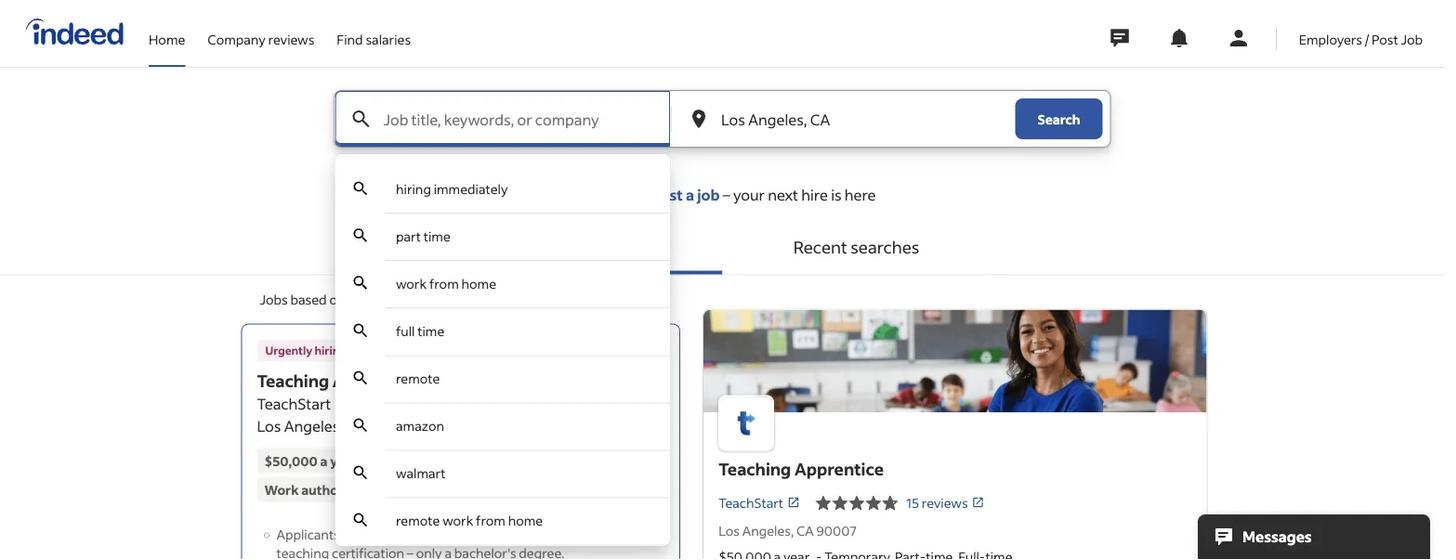 Task type: describe. For each thing, give the bounding box(es) containing it.
do
[[343, 527, 359, 543]]

1 vertical spatial apprentice
[[795, 458, 884, 480]]

– inside the applicants do not need a background in education, or teaching certification – only a bachelor's degree.
[[407, 545, 414, 560]]

part
[[396, 228, 421, 245]]

ca inside teachstart los angeles, ca 90007
[[346, 417, 366, 436]]

$50,000 a year
[[265, 453, 358, 470]]

certification
[[332, 545, 404, 560]]

part time link
[[335, 212, 670, 260]]

remote work from home
[[396, 513, 543, 530]]

part time
[[396, 228, 450, 245]]

in
[[503, 527, 514, 543]]

is
[[831, 185, 842, 204]]

remote work from home link
[[335, 497, 670, 544]]

urgently
[[265, 344, 312, 358]]

1 vertical spatial 90007
[[817, 523, 857, 540]]

a left year
[[320, 453, 328, 470]]

1 horizontal spatial angeles,
[[743, 523, 794, 540]]

walmart
[[396, 465, 445, 482]]

none search field containing search
[[319, 90, 1126, 560]]

jobs
[[260, 291, 288, 308]]

find salaries link
[[337, 0, 411, 63]]

search button
[[1016, 99, 1103, 139]]

15 reviews link
[[907, 495, 985, 512]]

1 on from the left
[[330, 291, 345, 308]]

searches
[[851, 236, 920, 258]]

full time
[[396, 323, 444, 340]]

time for part time
[[423, 228, 450, 245]]

background
[[427, 527, 500, 543]]

find
[[337, 31, 363, 47]]

hire
[[802, 185, 828, 204]]

employers / post job
[[1300, 31, 1423, 47]]

search: Job title, keywords, or company text field
[[380, 91, 670, 147]]

find salaries
[[337, 31, 411, 47]]

remote for remote
[[396, 370, 440, 387]]

1 horizontal spatial teaching apprentice
[[719, 458, 884, 480]]

need
[[384, 527, 415, 543]]

reviews for 15 reviews
[[922, 495, 968, 512]]

employers
[[1300, 31, 1363, 47]]

work authorization
[[265, 482, 387, 498]]

2
[[444, 454, 451, 468]]

teaching apprentice button
[[257, 370, 421, 391]]

angeles, inside teachstart los angeles, ca 90007
[[284, 417, 343, 436]]

1 horizontal spatial teaching
[[719, 458, 792, 480]]

jobs based on your activity on indeed
[[260, 291, 485, 308]]

main content containing recent searches
[[0, 90, 1446, 560]]

1 vertical spatial work
[[442, 513, 473, 530]]

0 vertical spatial work
[[396, 275, 426, 292]]

amazon link
[[335, 402, 670, 449]]

account image
[[1228, 27, 1250, 49]]

0 vertical spatial teaching
[[257, 370, 329, 391]]

urgently hiring
[[265, 344, 347, 358]]

recent searches button
[[723, 219, 991, 275]]

0 horizontal spatial your
[[348, 291, 376, 308]]

degree.
[[519, 545, 565, 560]]

recent searches
[[794, 236, 920, 258]]

employers / post job link
[[1300, 0, 1423, 63]]

recent
[[794, 236, 848, 258]]

walmart link
[[335, 449, 670, 497]]

1 horizontal spatial from
[[476, 513, 505, 530]]

teachstart for teachstart los angeles, ca 90007
[[257, 394, 331, 413]]

0 vertical spatial home
[[461, 275, 496, 292]]

/
[[1366, 31, 1370, 47]]

search suggestions list box
[[335, 165, 670, 560]]



Task type: locate. For each thing, give the bounding box(es) containing it.
2 on from the left
[[425, 291, 441, 308]]

teaching down urgently
[[257, 370, 329, 391]]

time for full time
[[417, 323, 444, 340]]

0 horizontal spatial ca
[[346, 417, 366, 436]]

90007 inside teachstart los angeles, ca 90007
[[369, 417, 415, 436]]

work up bachelor's on the left of the page
[[442, 513, 473, 530]]

1 horizontal spatial 90007
[[817, 523, 857, 540]]

ca up year
[[346, 417, 366, 436]]

home
[[461, 275, 496, 292], [508, 513, 543, 530]]

time for full-time
[[405, 453, 433, 470]]

1 vertical spatial hiring
[[315, 344, 347, 358]]

apprentice
[[333, 370, 421, 391], [795, 458, 884, 480]]

job
[[697, 185, 720, 204]]

remote up only
[[396, 513, 440, 530]]

1 vertical spatial time
[[417, 323, 444, 340]]

1 horizontal spatial los
[[719, 523, 740, 540]]

1 horizontal spatial –
[[720, 185, 733, 204]]

year
[[330, 453, 358, 470]]

1 horizontal spatial reviews
[[922, 495, 968, 512]]

reviews
[[268, 31, 315, 47], [922, 495, 968, 512]]

0 vertical spatial ca
[[346, 417, 366, 436]]

education,
[[516, 527, 580, 543]]

0 horizontal spatial from
[[429, 275, 459, 292]]

on right based
[[330, 291, 345, 308]]

1 vertical spatial los
[[719, 523, 740, 540]]

teachstart inside teachstart los angeles, ca 90007
[[257, 394, 331, 413]]

0 vertical spatial hiring
[[396, 180, 431, 197]]

0 horizontal spatial reviews
[[268, 31, 315, 47]]

0 horizontal spatial hiring
[[315, 344, 347, 358]]

1 vertical spatial from
[[476, 513, 505, 530]]

0 vertical spatial –
[[720, 185, 733, 204]]

home up full time link
[[461, 275, 496, 292]]

1 horizontal spatial on
[[425, 291, 441, 308]]

0 horizontal spatial teachstart
[[257, 394, 331, 413]]

full-time
[[377, 453, 433, 470]]

teaching
[[277, 545, 329, 560]]

from
[[429, 275, 459, 292], [476, 513, 505, 530]]

home up degree.
[[508, 513, 543, 530]]

employers:
[[569, 185, 648, 204]]

remote up amazon
[[396, 370, 440, 387]]

0 horizontal spatial teaching apprentice
[[257, 370, 421, 391]]

1 horizontal spatial ca
[[797, 523, 814, 540]]

0 horizontal spatial angeles,
[[284, 417, 343, 436]]

los down teachstart link
[[719, 523, 740, 540]]

1 horizontal spatial apprentice
[[795, 458, 884, 480]]

2 vertical spatial time
[[405, 453, 433, 470]]

los
[[257, 417, 281, 436], [719, 523, 740, 540]]

0 horizontal spatial los
[[257, 417, 281, 436]]

hiring immediately link
[[335, 165, 670, 212]]

bachelor's
[[454, 545, 517, 560]]

0 horizontal spatial home
[[461, 275, 496, 292]]

0 horizontal spatial 90007
[[369, 417, 415, 436]]

1 remote from the top
[[396, 370, 440, 387]]

hiring immediately
[[396, 180, 508, 197]]

1 vertical spatial teaching apprentice
[[719, 458, 884, 480]]

only
[[416, 545, 442, 560]]

a
[[686, 185, 695, 204], [320, 453, 328, 470], [418, 527, 425, 543], [445, 545, 452, 560]]

your
[[733, 185, 765, 204], [348, 291, 376, 308]]

work
[[265, 482, 299, 498]]

hiring up the 'part'
[[396, 180, 431, 197]]

angeles, down teachstart link
[[743, 523, 794, 540]]

hiring inside search suggestions list box
[[396, 180, 431, 197]]

0 vertical spatial teachstart
[[257, 394, 331, 413]]

activity
[[378, 291, 422, 308]]

1 horizontal spatial home
[[508, 513, 543, 530]]

reviews inside main content
[[922, 495, 968, 512]]

0 vertical spatial your
[[733, 185, 765, 204]]

a left job
[[686, 185, 695, 204]]

1 vertical spatial –
[[407, 545, 414, 560]]

reviews right company in the left top of the page
[[268, 31, 315, 47]]

los inside teachstart los angeles, ca 90007
[[257, 417, 281, 436]]

0 horizontal spatial apprentice
[[333, 370, 421, 391]]

1 horizontal spatial teachstart
[[719, 495, 784, 512]]

Edit location text field
[[718, 91, 979, 147]]

1 vertical spatial your
[[348, 291, 376, 308]]

apprentice up teachstart los angeles, ca 90007
[[333, 370, 421, 391]]

remote link
[[335, 355, 670, 402]]

your left next
[[733, 185, 765, 204]]

1 vertical spatial ca
[[797, 523, 814, 540]]

work from home
[[396, 275, 496, 292]]

4.8 out of 5 stars. link to 15 company reviews (opens in a new tab) image
[[815, 492, 899, 515]]

1 vertical spatial teaching
[[719, 458, 792, 480]]

0 vertical spatial 90007
[[369, 417, 415, 436]]

a right only
[[445, 545, 452, 560]]

employers: post a job
[[569, 185, 720, 204]]

– left next
[[720, 185, 733, 204]]

employers: post a job link
[[569, 185, 720, 204]]

authorization
[[301, 482, 387, 498]]

ca down teachstart link
[[797, 523, 814, 540]]

company reviews link
[[208, 0, 315, 63]]

your next hire is here
[[733, 185, 876, 204]]

1 horizontal spatial work
[[442, 513, 473, 530]]

applicants do not need a background in education, or teaching certification – only a bachelor's degree.
[[277, 527, 596, 560]]

apprentice up "4.8 out of 5 stars. link to 15 company reviews (opens in a new tab)" image
[[795, 458, 884, 480]]

angeles, up "$50,000 a year"
[[284, 417, 343, 436]]

here
[[845, 185, 876, 204]]

1 vertical spatial home
[[508, 513, 543, 530]]

notifications unread count 0 image
[[1168, 27, 1191, 49]]

0 vertical spatial remote
[[396, 370, 440, 387]]

remote
[[396, 370, 440, 387], [396, 513, 440, 530]]

main content
[[0, 90, 1446, 560]]

time right the 'part'
[[423, 228, 450, 245]]

teachstart up los angeles, ca 90007
[[719, 495, 784, 512]]

post
[[651, 185, 683, 204]]

full
[[396, 323, 415, 340]]

messages unread count 0 image
[[1108, 20, 1132, 57]]

$50,000
[[265, 453, 318, 470]]

messages
[[1243, 528, 1312, 547]]

0 vertical spatial angeles,
[[284, 417, 343, 436]]

teachstart
[[257, 394, 331, 413], [719, 495, 784, 512]]

0 horizontal spatial on
[[330, 291, 345, 308]]

company
[[208, 31, 266, 47]]

on
[[330, 291, 345, 308], [425, 291, 441, 308]]

full time link
[[335, 307, 670, 355]]

0 vertical spatial los
[[257, 417, 281, 436]]

0 vertical spatial time
[[423, 228, 450, 245]]

0 horizontal spatial teaching
[[257, 370, 329, 391]]

time
[[423, 228, 450, 245], [417, 323, 444, 340], [405, 453, 433, 470]]

angeles,
[[284, 417, 343, 436], [743, 523, 794, 540]]

work from home link
[[335, 260, 670, 307]]

messages button
[[1198, 515, 1431, 560]]

teaching apprentice up teachstart link
[[719, 458, 884, 480]]

1 horizontal spatial hiring
[[396, 180, 431, 197]]

1 horizontal spatial your
[[733, 185, 765, 204]]

next
[[768, 185, 799, 204]]

teachstart los angeles, ca 90007
[[257, 394, 415, 436]]

90007 down "4.8 out of 5 stars. link to 15 company reviews (opens in a new tab)" image
[[817, 523, 857, 540]]

0 horizontal spatial work
[[396, 275, 426, 292]]

teachstart down teaching apprentice button
[[257, 394, 331, 413]]

los up $50,000
[[257, 417, 281, 436]]

0 vertical spatial from
[[429, 275, 459, 292]]

applicants
[[277, 527, 340, 543]]

immediately
[[433, 180, 508, 197]]

indeed
[[443, 291, 485, 308]]

1 vertical spatial remote
[[396, 513, 440, 530]]

your left activity
[[348, 291, 376, 308]]

salaries
[[366, 31, 411, 47]]

work
[[396, 275, 426, 292], [442, 513, 473, 530]]

or
[[583, 527, 596, 543]]

on left indeed in the left bottom of the page
[[425, 291, 441, 308]]

reviews for company reviews
[[268, 31, 315, 47]]

work down the 'part'
[[396, 275, 426, 292]]

from right activity
[[429, 275, 459, 292]]

– left only
[[407, 545, 414, 560]]

15 reviews
[[907, 495, 968, 512]]

amazon
[[396, 418, 444, 435]]

0 vertical spatial reviews
[[268, 31, 315, 47]]

0 vertical spatial apprentice
[[333, 370, 421, 391]]

teaching apprentice
[[257, 370, 421, 391], [719, 458, 884, 480]]

teachstart logo image
[[704, 310, 1207, 413], [719, 396, 775, 452]]

hiring up teaching apprentice button
[[315, 344, 347, 358]]

los angeles, ca 90007
[[719, 523, 857, 540]]

job
[[1402, 31, 1423, 47]]

0 horizontal spatial –
[[407, 545, 414, 560]]

remote for remote work from home
[[396, 513, 440, 530]]

company reviews
[[208, 31, 315, 47]]

90007
[[369, 417, 415, 436], [817, 523, 857, 540]]

hiring
[[396, 180, 431, 197], [315, 344, 347, 358]]

full-
[[377, 453, 405, 470]]

1 vertical spatial teachstart
[[719, 495, 784, 512]]

–
[[720, 185, 733, 204], [407, 545, 414, 560]]

teaching
[[257, 370, 329, 391], [719, 458, 792, 480]]

not
[[361, 527, 382, 543]]

teachstart link
[[719, 493, 801, 513]]

ca
[[346, 417, 366, 436], [797, 523, 814, 540]]

home link
[[149, 0, 185, 63]]

post
[[1372, 31, 1399, 47]]

home
[[149, 31, 185, 47]]

teaching apprentice group
[[631, 333, 671, 374]]

reviews right 15
[[922, 495, 968, 512]]

from up bachelor's on the left of the page
[[476, 513, 505, 530]]

2 remote from the top
[[396, 513, 440, 530]]

0 vertical spatial teaching apprentice
[[257, 370, 421, 391]]

None search field
[[319, 90, 1126, 560]]

15
[[907, 495, 919, 512]]

1 vertical spatial angeles,
[[743, 523, 794, 540]]

teaching up teachstart link
[[719, 458, 792, 480]]

time right full
[[417, 323, 444, 340]]

teachstart for teachstart
[[719, 495, 784, 512]]

search
[[1038, 111, 1081, 127]]

time left 2
[[405, 453, 433, 470]]

based
[[291, 291, 327, 308]]

1 vertical spatial reviews
[[922, 495, 968, 512]]

a up only
[[418, 527, 425, 543]]

90007 up full-
[[369, 417, 415, 436]]

teaching apprentice up teachstart los angeles, ca 90007
[[257, 370, 421, 391]]



Task type: vqa. For each thing, say whether or not it's contained in the screenshot.
CA to the right
yes



